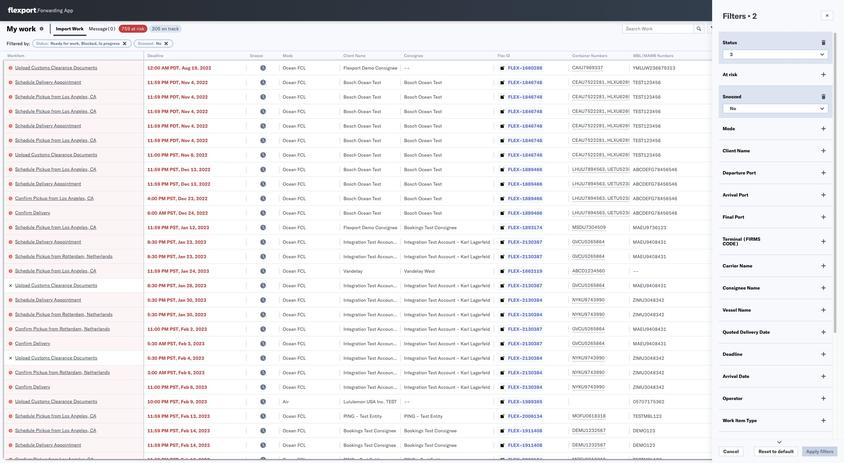 Task type: describe. For each thing, give the bounding box(es) containing it.
deadline button
[[144, 52, 240, 58]]

19 fcl from the top
[[298, 326, 306, 332]]

Search Shipments (/) text field
[[718, 6, 782, 16]]

feb up 11:59 pm pst, feb 16, 2023
[[181, 442, 189, 448]]

2023 right 28, on the bottom of the page
[[195, 283, 206, 289]]

test 20 wi team assignment
[[750, 442, 808, 448]]

3 schedule pickup from los angeles, ca link from the top
[[15, 137, 96, 143]]

0 vertical spatial risk
[[137, 26, 144, 32]]

24 fcl from the top
[[298, 413, 306, 419]]

consignee button
[[401, 52, 488, 58]]

5 ceau7522281, hlxu6269489, hlxu8034992 from the top
[[573, 137, 675, 143]]

no inside button
[[731, 106, 737, 112]]

15 flex- from the top
[[509, 268, 523, 274]]

lhuu7894563, uetu5238478 for schedule delivery appointment
[[573, 181, 640, 187]]

2023 up 11:59 pm pst, feb 16, 2023
[[199, 442, 210, 448]]

759
[[122, 26, 130, 32]]

jan up 11:59 pm pst, jan 24, 2023
[[178, 254, 186, 260]]

agent for maeu9408431
[[810, 239, 822, 245]]

schedule delivery appointment for 11:59 pm pst, dec 13, 2022
[[15, 181, 81, 187]]

los for 4:00 pm pst, dec 23, 2022's confirm pickup from los angeles, ca button
[[60, 195, 67, 201]]

11 resize handle column header from the left
[[828, 51, 836, 463]]

1 1846748 from the top
[[523, 79, 543, 85]]

9 fcl from the top
[[298, 181, 306, 187]]

1 nyku9743990 from the top
[[573, 297, 605, 303]]

pst, up 11:59 pm pst, jan 24, 2023
[[167, 254, 177, 260]]

resize handle column header for container numbers
[[622, 51, 630, 463]]

appointment for 11:59 pm pst, dec 13, 2022
[[54, 181, 81, 187]]

0 horizontal spatial ready
[[51, 41, 62, 46]]

13 flex- from the top
[[509, 239, 523, 245]]

resize handle column header for client name
[[393, 51, 401, 463]]

departure port
[[723, 170, 757, 176]]

14 flex- from the top
[[509, 254, 523, 260]]

confirm for confirm pickup from los angeles, ca button associated with 11:59 pm pst, feb 16, 2023
[[15, 457, 32, 462]]

type
[[747, 418, 758, 424]]

flex id button
[[495, 52, 563, 58]]

omkar savant for upload customs clearance documents
[[750, 65, 780, 71]]

4 schedule pickup from los angeles, ca button from the top
[[15, 166, 96, 173]]

schedule pickup from los angeles, ca for third schedule pickup from los angeles, ca link
[[15, 137, 96, 143]]

21 fcl from the top
[[298, 355, 306, 361]]

2 nyku9743990 from the top
[[573, 312, 605, 317]]

6 schedule pickup from los angeles, ca button from the top
[[15, 267, 96, 275]]

6:00 am pst, dec 24, 2022
[[147, 210, 208, 216]]

schedule for schedule pickup from rotterdam, netherlands button associated with 5:30 pm pst, jan 30, 2023
[[15, 311, 35, 317]]

final
[[723, 214, 734, 220]]

4 schedule pickup from los angeles, ca link from the top
[[15, 166, 96, 172]]

2 gvcu5265864 from the top
[[573, 253, 605, 259]]

17 flex- from the top
[[509, 297, 523, 303]]

-- for flex-1660288
[[404, 65, 410, 71]]

25 fcl from the top
[[298, 428, 306, 434]]

maeu9408431 for confirm delivery
[[633, 341, 667, 347]]

pst, down 6:00 am pst, dec 24, 2022
[[170, 225, 180, 230]]

choi for demo123
[[771, 428, 781, 434]]

jan up 11:00 pm pst, feb 2, 2023
[[178, 312, 186, 318]]

3 2130387 from the top
[[523, 283, 543, 289]]

exception
[[741, 26, 763, 32]]

3
[[731, 51, 733, 57]]

24, for 2023
[[190, 268, 197, 274]]

8 fcl from the top
[[298, 166, 306, 172]]

2 hlxu6269489, from the top
[[608, 94, 642, 100]]

: for snoozed
[[153, 41, 155, 46]]

11:59 pm pst, feb 16, 2023
[[147, 457, 210, 463]]

pst, up 11:59 pm pst, feb 16, 2023
[[170, 442, 180, 448]]

schedule for seventh schedule pickup from los angeles, ca button from the bottom
[[15, 108, 35, 114]]

status : ready for work, blocked, in progress
[[36, 41, 120, 46]]

3 upload customs clearance documents from the top
[[15, 282, 97, 288]]

1 vertical spatial client name
[[723, 148, 751, 154]]

3 upload customs clearance documents link from the top
[[15, 282, 97, 289]]

flexport. image
[[8, 7, 38, 14]]

2,
[[190, 326, 195, 332]]

mbl/mawb
[[633, 53, 656, 58]]

hlxu8034992 for seventh schedule pickup from los angeles, ca button from the bottom
[[643, 108, 675, 114]]

1 horizontal spatial work
[[723, 418, 735, 424]]

6:00
[[147, 210, 157, 216]]

26 flex- from the top
[[509, 428, 523, 434]]

documents for 11:00 pm pst, nov 8, 2022
[[73, 152, 97, 158]]

delivery for 11:00 pm pst, feb 6, 2023
[[33, 384, 50, 390]]

flex-1911408 for jaehyung choi - test destination agent
[[509, 428, 543, 434]]

upload customs clearance documents button for 10:00 pm pst, feb 9, 2023
[[15, 398, 97, 405]]

1 11:59 pm pdt, nov 4, 2022 from the top
[[147, 79, 208, 85]]

pst, down 11:00 pm pst, feb 6, 2023
[[170, 399, 180, 405]]

5 schedule pickup from los angeles, ca button from the top
[[15, 224, 96, 231]]

6, for 11:00 pm pst, feb 6, 2023
[[190, 384, 195, 390]]

flex-1889466 for schedule pickup from los angeles, ca
[[509, 166, 543, 172]]

7 flex- from the top
[[509, 152, 523, 158]]

actions
[[812, 53, 825, 58]]

pickup for schedule pickup from rotterdam, netherlands button associated with 5:30 pm pst, jan 30, 2023
[[36, 311, 50, 317]]

13 fcl from the top
[[298, 239, 306, 245]]

6 hlxu6269489, from the top
[[608, 152, 642, 158]]

code)
[[723, 241, 739, 247]]

numbers for mbl/mawb numbers
[[657, 53, 674, 58]]

2023 right '2,'
[[196, 326, 207, 332]]

1 vertical spatial 13,
[[191, 181, 198, 187]]

1 fcl from the top
[[298, 65, 306, 71]]

gvcu5265864 for confirm delivery
[[573, 341, 605, 346]]

1 flex-1846748 from the top
[[509, 79, 543, 85]]

6 flex- from the top
[[509, 137, 523, 143]]

departure
[[723, 170, 746, 176]]

inc.
[[377, 399, 385, 405]]

air
[[283, 399, 289, 405]]

2 flex-2130387 from the top
[[509, 254, 543, 260]]

assignment
[[784, 442, 808, 448]]

11:00 pm pst, feb 2, 2023
[[147, 326, 207, 332]]

wi
[[766, 442, 771, 448]]

11:00 pm pst, feb 6, 2023
[[147, 384, 207, 390]]

2 ocean fcl from the top
[[283, 79, 306, 85]]

cancel button
[[719, 447, 744, 457]]

pst, up 4:00 pm pst, dec 23, 2022
[[170, 181, 180, 187]]

1 horizontal spatial risk
[[730, 72, 738, 78]]

jaehyung for --
[[750, 268, 770, 274]]

uetu5238478 for schedule delivery appointment
[[608, 181, 640, 187]]

•
[[748, 11, 751, 21]]

3 hlxu6269489, from the top
[[608, 108, 642, 114]]

12:00 am pdt, aug 19, 2022
[[147, 65, 211, 71]]

file
[[732, 26, 740, 32]]

container numbers button
[[569, 52, 624, 58]]

feb down 10:00 pm pst, feb 9, 2023
[[181, 413, 189, 419]]

upload customs clearance documents for 11:00
[[15, 152, 97, 158]]

for
[[738, 440, 745, 446]]

rotterdam, for 3:00 am pst, feb 6, 2023
[[60, 369, 83, 375]]

aug
[[182, 65, 191, 71]]

batch
[[808, 26, 820, 32]]

2130387 for schedule delivery appointment
[[523, 239, 543, 245]]

import work
[[56, 26, 84, 32]]

delivery for 11:59 pm pst, feb 14, 2023
[[36, 442, 53, 448]]

destination for --
[[796, 268, 820, 274]]

agent for --
[[821, 268, 834, 274]]

1 vertical spatial mode
[[723, 126, 736, 132]]

3 abcdefg78456546 from the top
[[633, 196, 678, 201]]

confirm pickup from rotterdam, netherlands for first confirm pickup from rotterdam, netherlands 'link'
[[15, 326, 110, 332]]

1 horizontal spatial operator
[[750, 53, 766, 58]]

track
[[168, 26, 179, 32]]

carrier
[[723, 263, 739, 269]]

16 flex- from the top
[[509, 283, 523, 289]]

pst, down '11:00 pm pst, nov 8, 2022'
[[170, 166, 180, 172]]

ca for 7th schedule pickup from los angeles, ca button from the top of the page
[[90, 413, 96, 419]]

confirm for the confirm delivery button corresponding to 6:00 am pst, dec 24, 2022
[[15, 210, 32, 216]]

pst, up "5:30 pm pst, feb 4, 2023"
[[167, 341, 177, 347]]

dec up 6:00 am pst, dec 24, 2022
[[178, 196, 187, 201]]

3 uetu5238478 from the top
[[608, 195, 640, 201]]

Search Work text field
[[623, 24, 695, 33]]

confirm delivery link for 5:30
[[15, 340, 50, 347]]

2 schedule pickup from los angeles, ca button from the top
[[15, 108, 96, 115]]

demu1232567 for jaehyung choi - test destination agent
[[573, 428, 606, 434]]

schedule for 6th schedule pickup from los angeles, ca button from the top
[[15, 268, 35, 274]]

schedule for 8:30 pm pst, jan 23, 2023's schedule pickup from rotterdam, netherlands button
[[15, 253, 35, 259]]

reset
[[759, 449, 772, 455]]

filtered
[[7, 40, 23, 46]]

jan down 8:30 pm pst, jan 28, 2023
[[178, 297, 186, 303]]

flexport for bookings test consignee
[[344, 225, 361, 230]]

flex-2006134 for 11:59 pm pst, feb 16, 2023
[[509, 457, 543, 463]]

2 omkar from the top
[[750, 79, 764, 85]]

4 flex- from the top
[[509, 108, 523, 114]]

omkar for upload customs clearance documents
[[750, 65, 764, 71]]

dec for schedule pickup from los angeles, ca
[[181, 166, 190, 172]]

9 ocean fcl from the top
[[283, 181, 306, 187]]

documents for 12:00 am pdt, aug 19, 2022
[[73, 65, 97, 70]]

27 flex- from the top
[[509, 442, 523, 448]]

pst, left 16,
[[170, 457, 180, 463]]

terminal
[[723, 236, 743, 242]]

0 vertical spatial date
[[760, 329, 771, 335]]

schedule for 5:30 pm pst, jan 30, 2023's schedule delivery appointment button
[[15, 297, 35, 303]]

pst, up 11:00 pm pst, feb 2, 2023
[[167, 312, 177, 318]]

25 flex- from the top
[[509, 413, 523, 419]]

no button
[[723, 104, 829, 114]]

flex-1889466 for confirm delivery
[[509, 210, 543, 216]]

usa
[[367, 399, 376, 405]]

team
[[772, 442, 783, 448]]

7 schedule pickup from los angeles, ca button from the top
[[15, 413, 96, 420]]

confirm delivery link for 6:00
[[15, 209, 50, 216]]

delivery for 11:59 pm pdt, nov 4, 2022
[[36, 123, 53, 129]]

1 horizontal spatial client
[[723, 148, 737, 154]]

flex-2130387 for schedule delivery appointment
[[509, 239, 543, 245]]

5 nyku9743990 from the top
[[573, 384, 605, 390]]

vessel
[[723, 307, 738, 313]]

759 at risk
[[122, 26, 144, 32]]

schedule for 11:59 pm pst, feb 14, 2023's schedule delivery appointment button
[[15, 442, 35, 448]]

3 test123456 from the top
[[633, 108, 661, 114]]

13, for second schedule pickup from los angeles, ca link from the bottom of the page
[[190, 413, 198, 419]]

4 upload from the top
[[15, 355, 30, 361]]

mbl/mawb numbers
[[633, 53, 674, 58]]

customs inside ready for customs clearance
[[747, 440, 766, 446]]

vandelay for vandelay west
[[404, 268, 424, 274]]

2023 up 11:59 pm pst, jan 24, 2023
[[195, 254, 206, 260]]

6 test123456 from the top
[[633, 152, 661, 158]]

2023 up 3:00 am pst, feb 6, 2023 at bottom left
[[193, 355, 204, 361]]

4 ocean fcl from the top
[[283, 108, 306, 114]]

feb up 10:00 pm pst, feb 9, 2023
[[181, 384, 189, 390]]

3 2130384 from the top
[[523, 355, 543, 361]]

2023 right 16,
[[199, 457, 210, 463]]

arrival port
[[723, 192, 749, 198]]

8 schedule pickup from los angeles, ca button from the top
[[15, 427, 96, 434]]

ca for confirm pickup from los angeles, ca button associated with 11:59 pm pst, feb 16, 2023
[[87, 457, 94, 462]]

21 flex- from the top
[[509, 355, 523, 361]]

26 fcl from the top
[[298, 442, 306, 448]]

los for 6th schedule pickup from los angeles, ca button from the top
[[62, 268, 70, 274]]

3 ceau7522281, hlxu6269489, hlxu8034992 from the top
[[573, 108, 675, 114]]

1660288
[[523, 65, 543, 71]]

4 nyku9743990 from the top
[[573, 370, 605, 376]]

1 flex-2130384 from the top
[[509, 297, 543, 303]]

hlxu8034992 for schedule delivery appointment button associated with 11:59 pm pdt, nov 4, 2022
[[643, 123, 675, 129]]

23 flex- from the top
[[509, 384, 523, 390]]

0 horizontal spatial date
[[739, 374, 750, 379]]

pst, down 4:00 pm pst, dec 23, 2022
[[167, 210, 177, 216]]

10:00
[[147, 399, 160, 405]]

in
[[99, 41, 102, 46]]

1 schedule delivery appointment from the top
[[15, 79, 81, 85]]

2023 down 10:00 pm pst, feb 9, 2023
[[199, 413, 210, 419]]

ca for 4th schedule pickup from los angeles, ca button from the bottom
[[90, 224, 96, 230]]

12 ocean fcl from the top
[[283, 225, 306, 230]]

file exception
[[732, 26, 763, 32]]

item
[[736, 418, 746, 424]]

schedule for 7th schedule pickup from los angeles, ca button from the top of the page
[[15, 413, 35, 419]]

forwarding
[[38, 7, 63, 14]]

carrier name
[[723, 263, 753, 269]]

5 1846748 from the top
[[523, 137, 543, 143]]

work,
[[70, 41, 80, 46]]

2 savant from the top
[[765, 79, 780, 85]]

upload for 12:00 am pdt, aug 19, 2022
[[15, 65, 30, 70]]

uetu5238478 for schedule pickup from los angeles, ca
[[608, 166, 640, 172]]

lhuu7894563, uetu5238478 for confirm delivery
[[573, 210, 640, 216]]

blocked,
[[81, 41, 98, 46]]

by:
[[24, 40, 30, 46]]

2 5:30 from the top
[[147, 312, 157, 318]]

1 schedule delivery appointment button from the top
[[15, 79, 81, 86]]

11:59 pm pst, feb 13, 2023
[[147, 413, 210, 419]]

schedule delivery appointment for 11:59 pm pst, feb 14, 2023
[[15, 442, 81, 448]]

quoted delivery date
[[723, 329, 771, 335]]

28 flex- from the top
[[509, 457, 523, 463]]

pst, down 11:59 pm pst, jan 12, 2023
[[167, 239, 177, 245]]

pickup for 4th schedule pickup from los angeles, ca button from the bottom
[[36, 224, 50, 230]]

2023 right "3,"
[[193, 341, 205, 347]]

jan left 28, on the bottom of the page
[[178, 283, 186, 289]]

ceau7522281, for 7th schedule pickup from los angeles, ca link from the bottom
[[573, 108, 607, 114]]

deadline inside 'button'
[[147, 53, 163, 58]]

upload customs clearance documents link for 10:00
[[15, 398, 97, 405]]

jan left the 12,
[[181, 225, 188, 230]]

1 vertical spatial --
[[633, 268, 639, 274]]

2023 up 11:00 pm pst, feb 2, 2023
[[195, 312, 206, 318]]

1 confirm pickup from rotterdam, netherlands link from the top
[[15, 326, 110, 332]]

1 zimu3048342 from the top
[[633, 297, 665, 303]]

8,
[[191, 152, 195, 158]]

work item type
[[723, 418, 758, 424]]

pickup for 8th schedule pickup from los angeles, ca button from the top
[[36, 427, 50, 433]]

pst, left 8,
[[170, 152, 180, 158]]

import work button
[[53, 21, 86, 36]]

1846748 for 7th schedule pickup from los angeles, ca link from the bottom
[[523, 108, 543, 114]]

2 confirm pickup from rotterdam, netherlands button from the top
[[15, 369, 110, 376]]

5 schedule pickup from los angeles, ca link from the top
[[15, 224, 96, 230]]

pst, down 11:59 pm pst, jan 24, 2023
[[167, 283, 177, 289]]

14, for test 20 wi team assignment
[[190, 442, 198, 448]]

caiu7969337
[[573, 65, 604, 71]]

resize handle column header for flex id
[[562, 51, 569, 463]]

1 5:30 pm pst, jan 30, 2023 from the top
[[147, 297, 206, 303]]

final port
[[723, 214, 745, 220]]

port for final port
[[735, 214, 745, 220]]

vandelay west
[[404, 268, 435, 274]]

5 2130384 from the top
[[523, 384, 543, 390]]

pst, down 11:59 pm pst, feb 13, 2023
[[170, 428, 180, 434]]

confirm for 2nd confirm pickup from rotterdam, netherlands button from the bottom
[[15, 326, 32, 332]]

10 ocean fcl from the top
[[283, 196, 306, 201]]

10 flex- from the top
[[509, 196, 523, 201]]

ca for 4:00 pm pst, dec 23, 2022's confirm pickup from los angeles, ca button
[[87, 195, 94, 201]]

mbl/mawb numbers button
[[630, 52, 740, 58]]

11:59 pm pst, jan 24, 2023
[[147, 268, 209, 274]]

consignee name
[[723, 285, 761, 291]]

2 2130384 from the top
[[523, 312, 543, 318]]

ceau7522281, for upload customs clearance documents 'link' associated with 11:00
[[573, 152, 607, 158]]

port for departure port
[[747, 170, 757, 176]]

17 ocean fcl from the top
[[283, 297, 306, 303]]

forwarding app
[[38, 7, 73, 14]]

flex-1660288
[[509, 65, 543, 71]]

confirm for 4:00 pm pst, dec 23, 2022's confirm pickup from los angeles, ca button
[[15, 195, 32, 201]]

pst, down 10:00 pm pst, feb 9, 2023
[[170, 413, 180, 419]]

feb down the 5:30 am pst, feb 3, 2023
[[178, 355, 186, 361]]

-- for flex-1989365
[[404, 399, 410, 405]]

flex id
[[498, 53, 510, 58]]

1 ceau7522281, from the top
[[573, 79, 607, 85]]

container numbers
[[573, 53, 608, 58]]

schedule delivery appointment for 8:30 pm pst, jan 23, 2023
[[15, 239, 81, 245]]

3 resize handle column header from the left
[[272, 51, 280, 463]]

2023 down 11:59 pm pst, feb 13, 2023
[[199, 428, 210, 434]]

flex-1846748 for schedule delivery appointment button associated with 11:59 pm pdt, nov 4, 2022
[[509, 123, 543, 129]]

2 flex- from the top
[[509, 79, 523, 85]]

abcdefg78456546 for confirm delivery
[[633, 210, 678, 216]]

2023 up 8:30 pm pst, jan 28, 2023
[[198, 268, 209, 274]]

0 vertical spatial no
[[156, 41, 162, 46]]

6 fcl from the top
[[298, 137, 306, 143]]

1989365
[[523, 399, 543, 405]]

snoozed : no
[[138, 41, 162, 46]]

action
[[822, 26, 836, 32]]

netherlands for 8:30 pm pst, jan 23, 2023
[[87, 253, 113, 259]]

(0)
[[107, 26, 116, 32]]

11:00 for 11:00 pm pst, nov 8, 2022
[[147, 152, 160, 158]]

vessel name
[[723, 307, 752, 313]]

pickup for third schedule pickup from los angeles, ca button from the top
[[36, 137, 50, 143]]

24 flex- from the top
[[509, 399, 523, 405]]

workitem button
[[4, 52, 137, 58]]

12,
[[190, 225, 197, 230]]

ca for first schedule pickup from los angeles, ca button
[[90, 94, 96, 99]]

5 flex-2130384 from the top
[[509, 384, 543, 390]]

5 ocean fcl from the top
[[283, 123, 306, 129]]

schedule for fifth schedule pickup from los angeles, ca button from the bottom of the page
[[15, 166, 35, 172]]

client name inside client name button
[[344, 53, 366, 58]]

8 flex- from the top
[[509, 166, 523, 172]]

os
[[826, 8, 832, 13]]

reset to default button
[[755, 447, 799, 457]]

netherlands for 3:00 am pst, feb 6, 2023
[[84, 369, 110, 375]]



Task type: locate. For each thing, give the bounding box(es) containing it.
20
[[760, 442, 765, 448]]

2 testmbl123 from the top
[[633, 457, 662, 463]]

snooze
[[250, 53, 263, 58]]

5:30 down 8:30 pm pst, jan 28, 2023
[[147, 297, 157, 303]]

1 5:30 from the top
[[147, 297, 157, 303]]

file exception button
[[722, 24, 767, 33], [722, 24, 767, 33]]

8:30 pm pst, jan 28, 2023
[[147, 283, 206, 289]]

14 fcl from the top
[[298, 254, 306, 260]]

4 schedule pickup from los angeles, ca from the top
[[15, 166, 96, 172]]

schedule for schedule delivery appointment button associated with 11:59 pm pdt, nov 4, 2022
[[15, 123, 35, 129]]

workitem
[[7, 53, 25, 58]]

11:59 for 5th schedule pickup from los angeles, ca link from the top
[[147, 225, 160, 230]]

23, for confirm pickup from los angeles, ca
[[188, 196, 195, 201]]

4 schedule delivery appointment link from the top
[[15, 238, 81, 245]]

11:59 for sixth schedule pickup from los angeles, ca link
[[147, 268, 160, 274]]

11:59 pm pst, dec 13, 2022 up 4:00 pm pst, dec 23, 2022
[[147, 181, 211, 187]]

5:30 up "3:00"
[[147, 355, 157, 361]]

feb left 9,
[[181, 399, 189, 405]]

pickup for 2nd confirm pickup from rotterdam, netherlands button from the bottom
[[33, 326, 47, 332]]

resize handle column header
[[136, 51, 144, 463], [239, 51, 247, 463], [272, 51, 280, 463], [333, 51, 340, 463], [393, 51, 401, 463], [487, 51, 495, 463], [562, 51, 569, 463], [622, 51, 630, 463], [739, 51, 747, 463], [800, 51, 808, 463], [828, 51, 836, 463]]

1 vertical spatial 23,
[[187, 239, 194, 245]]

8 schedule pickup from los angeles, ca from the top
[[15, 427, 96, 433]]

demo123 for jaehyung choi - test destination agent
[[633, 428, 656, 434]]

0 vertical spatial ready
[[51, 41, 62, 46]]

22 ocean fcl from the top
[[283, 370, 306, 376]]

status up 3
[[723, 40, 738, 46]]

choi down jaehyung choi - test origin agent at the right bottom of the page
[[771, 268, 781, 274]]

5 hlxu8034992 from the top
[[643, 137, 675, 143]]

1 vertical spatial jaehyung
[[750, 268, 770, 274]]

0 vertical spatial 1911408
[[523, 428, 543, 434]]

1 flex- from the top
[[509, 65, 523, 71]]

1 confirm pickup from los angeles, ca link from the top
[[15, 195, 94, 201]]

jan down 11:59 pm pst, jan 12, 2023
[[178, 239, 186, 245]]

1 flex-1889466 from the top
[[509, 166, 543, 172]]

0 vertical spatial choi
[[771, 239, 781, 245]]

9 resize handle column header from the left
[[739, 51, 747, 463]]

0 vertical spatial confirm pickup from rotterdam, netherlands link
[[15, 326, 110, 332]]

1 horizontal spatial status
[[723, 40, 738, 46]]

1 horizontal spatial vandelay
[[404, 268, 424, 274]]

6 1846748 from the top
[[523, 152, 543, 158]]

los for third schedule pickup from los angeles, ca button from the top
[[62, 137, 70, 143]]

3 choi from the top
[[771, 428, 781, 434]]

7 schedule pickup from los angeles, ca link from the top
[[15, 413, 96, 419]]

1 vertical spatial 24,
[[190, 268, 197, 274]]

0 vertical spatial client name
[[344, 53, 366, 58]]

appointment for 5:30 pm pst, jan 30, 2023
[[54, 297, 81, 303]]

mofu0618318 for 11:59 pm pst, feb 13, 2023
[[573, 413, 606, 419]]

6 ceau7522281, from the top
[[573, 152, 607, 158]]

work left item
[[723, 418, 735, 424]]

11:00 for 11:00 pm pst, feb 6, 2023
[[147, 384, 160, 390]]

1 vertical spatial confirm pickup from rotterdam, netherlands
[[15, 369, 110, 375]]

1 vertical spatial 5:30 pm pst, jan 30, 2023
[[147, 312, 206, 318]]

0 vertical spatial confirm delivery button
[[15, 209, 50, 217]]

4 upload customs clearance documents from the top
[[15, 355, 97, 361]]

4 abcdefg78456546 from the top
[[633, 210, 678, 216]]

3 fcl from the top
[[298, 94, 306, 100]]

11:59 for fourth schedule pickup from los angeles, ca link from the top
[[147, 166, 160, 172]]

11:59 pm pst, feb 14, 2023 up 11:59 pm pst, feb 16, 2023
[[147, 442, 210, 448]]

dec up 4:00 pm pst, dec 23, 2022
[[181, 181, 190, 187]]

11:59 pm pdt, nov 4, 2022
[[147, 79, 208, 85], [147, 94, 208, 100], [147, 108, 208, 114], [147, 123, 208, 129], [147, 137, 208, 143]]

pickup for 8:30 pm pst, jan 23, 2023's schedule pickup from rotterdam, netherlands button
[[36, 253, 50, 259]]

ca for third schedule pickup from los angeles, ca button from the top
[[90, 137, 96, 143]]

23, for schedule pickup from rotterdam, netherlands
[[187, 254, 194, 260]]

2 11:59 pm pst, feb 14, 2023 from the top
[[147, 442, 210, 448]]

consignee inside 'button'
[[404, 53, 423, 58]]

3 button
[[723, 49, 829, 59]]

flex-1846748 for first schedule pickup from los angeles, ca button
[[509, 94, 543, 100]]

work right import
[[72, 26, 84, 32]]

pst, down "5:30 pm pst, feb 4, 2023"
[[167, 370, 177, 376]]

1 demo123 from the top
[[633, 428, 656, 434]]

am up "5:30 pm pst, feb 4, 2023"
[[159, 341, 166, 347]]

0 vertical spatial 2006134
[[523, 413, 543, 419]]

resize handle column header for mbl/mawb numbers
[[739, 51, 747, 463]]

schedule delivery appointment button for 11:59 pm pst, feb 14, 2023
[[15, 442, 81, 449]]

0 horizontal spatial mode
[[283, 53, 293, 58]]

24, up the 12,
[[188, 210, 196, 216]]

0 vertical spatial 5:30 pm pst, jan 30, 2023
[[147, 297, 206, 303]]

jaehyung down 'type'
[[750, 428, 770, 434]]

0 vertical spatial operator
[[750, 53, 766, 58]]

3 ceau7522281, from the top
[[573, 108, 607, 114]]

upload customs clearance documents link
[[15, 64, 97, 71], [15, 151, 97, 158], [15, 282, 97, 289], [15, 355, 97, 361], [15, 398, 97, 405]]

2 1911408 from the top
[[523, 442, 543, 448]]

13, up 4:00 pm pst, dec 23, 2022
[[191, 181, 198, 187]]

omkar for schedule pickup from los angeles, ca
[[750, 108, 764, 114]]

0 vertical spatial port
[[747, 170, 757, 176]]

test
[[373, 79, 381, 85], [433, 79, 442, 85], [373, 94, 381, 100], [433, 94, 442, 100], [373, 108, 381, 114], [433, 108, 442, 114], [373, 123, 381, 129], [433, 123, 442, 129], [373, 137, 381, 143], [433, 137, 442, 143], [373, 152, 381, 158], [433, 152, 442, 158], [373, 166, 381, 172], [433, 166, 442, 172], [373, 181, 381, 187], [433, 181, 442, 187], [373, 196, 381, 201], [433, 196, 442, 201], [373, 210, 381, 216], [433, 210, 442, 216], [425, 225, 434, 230], [368, 239, 376, 245], [428, 239, 437, 245], [786, 239, 795, 245], [368, 254, 376, 260], [428, 254, 437, 260], [786, 268, 795, 274], [368, 283, 376, 289], [428, 283, 437, 289], [368, 297, 376, 303], [428, 297, 437, 303], [368, 312, 376, 318], [428, 312, 437, 318], [368, 326, 376, 332], [428, 326, 437, 332], [368, 341, 376, 347], [428, 341, 437, 347], [368, 355, 376, 361], [428, 355, 437, 361], [368, 370, 376, 376], [428, 370, 437, 376], [368, 384, 376, 390], [428, 384, 437, 390], [360, 413, 369, 419], [421, 413, 429, 419], [364, 428, 373, 434], [425, 428, 434, 434], [786, 428, 795, 434], [364, 442, 373, 448], [425, 442, 434, 448], [360, 457, 369, 463], [421, 457, 429, 463]]

jaehyung up the consignee name
[[750, 268, 770, 274]]

flexport for --
[[344, 65, 361, 71]]

0 vertical spatial agent
[[810, 239, 822, 245]]

11:59 pm pst, feb 14, 2023 down 11:59 pm pst, feb 13, 2023
[[147, 428, 210, 434]]

nov
[[181, 79, 190, 85], [181, 94, 190, 100], [181, 108, 190, 114], [181, 123, 190, 129], [181, 137, 190, 143], [181, 152, 190, 158]]

1 vertical spatial upload customs clearance documents button
[[15, 151, 97, 159]]

los for 4th schedule pickup from los angeles, ca button from the bottom
[[62, 224, 70, 230]]

1 vertical spatial schedule pickup from rotterdam, netherlands
[[15, 311, 113, 317]]

los for confirm pickup from los angeles, ca button associated with 11:59 pm pst, feb 16, 2023
[[60, 457, 67, 462]]

1 vertical spatial confirm delivery
[[15, 340, 50, 346]]

8:30 down '6:00'
[[147, 239, 157, 245]]

mofu0618318 for 11:59 pm pst, feb 16, 2023
[[573, 457, 606, 463]]

10 schedule from the top
[[15, 253, 35, 259]]

1 resize handle column header from the left
[[136, 51, 144, 463]]

import
[[56, 26, 71, 32]]

11:59 for 11:59 pm pdt, nov 4, 2022's schedule delivery appointment link
[[147, 123, 160, 129]]

3 8:30 from the top
[[147, 283, 157, 289]]

11:59 pm pst, dec 13, 2022 down '11:00 pm pst, nov 8, 2022'
[[147, 166, 211, 172]]

1 vertical spatial 30,
[[187, 312, 194, 318]]

demo for bookings
[[362, 225, 374, 230]]

feb up 11:00 pm pst, feb 6, 2023
[[179, 370, 187, 376]]

0 vertical spatial omkar savant
[[750, 65, 780, 71]]

1 vertical spatial confirm pickup from los angeles, ca
[[15, 457, 94, 462]]

status right by:
[[36, 41, 48, 46]]

1 testmbl123 from the top
[[633, 413, 662, 419]]

2023 up 11:00 pm pst, feb 6, 2023
[[193, 370, 205, 376]]

nov for 7th schedule pickup from los angeles, ca link from the bottom
[[181, 108, 190, 114]]

schedule for 4th schedule pickup from los angeles, ca button from the bottom
[[15, 224, 35, 230]]

1 maeu9408431 from the top
[[633, 239, 667, 245]]

destination up assignment
[[796, 428, 820, 434]]

2 vertical spatial savant
[[765, 108, 780, 114]]

2130387 for confirm pickup from rotterdam, netherlands
[[523, 326, 543, 332]]

11:59 pm pdt, nov 4, 2022 for 7th schedule pickup from los angeles, ca link from the bottom
[[147, 108, 208, 114]]

for
[[63, 41, 69, 46]]

4 resize handle column header from the left
[[333, 51, 340, 463]]

1 vertical spatial flexport
[[344, 225, 361, 230]]

23, down the 12,
[[187, 239, 194, 245]]

forwarding app link
[[8, 7, 73, 14]]

lhuu7894563, uetu5238478
[[573, 166, 640, 172], [573, 181, 640, 187], [573, 195, 640, 201], [573, 210, 640, 216]]

0 vertical spatial 23,
[[188, 196, 195, 201]]

status for status
[[723, 40, 738, 46]]

confirm pickup from los angeles, ca
[[15, 195, 94, 201], [15, 457, 94, 462]]

0 vertical spatial schedule pickup from rotterdam, netherlands button
[[15, 253, 113, 260]]

1 vertical spatial mofu0618318
[[573, 457, 606, 463]]

0 vertical spatial upload customs clearance documents button
[[15, 64, 97, 71]]

test
[[386, 399, 397, 405]]

0 vertical spatial demo
[[362, 65, 374, 71]]

terminal (firms code)
[[723, 236, 761, 247]]

4 documents from the top
[[73, 355, 97, 361]]

appointment for 8:30 pm pst, jan 23, 2023
[[54, 239, 81, 245]]

: for status
[[48, 41, 49, 46]]

2 11:00 from the top
[[147, 326, 160, 332]]

pickup
[[36, 94, 50, 99], [36, 108, 50, 114], [36, 137, 50, 143], [36, 166, 50, 172], [33, 195, 47, 201], [36, 224, 50, 230], [36, 253, 50, 259], [36, 268, 50, 274], [36, 311, 50, 317], [33, 326, 47, 332], [33, 369, 47, 375], [36, 413, 50, 419], [36, 427, 50, 433], [33, 457, 47, 462]]

dec for confirm delivery
[[179, 210, 187, 216]]

0 vertical spatial flex-2006134
[[509, 413, 543, 419]]

schedule pickup from rotterdam, netherlands button
[[15, 253, 113, 260], [15, 311, 113, 318]]

2 zimu3048342 from the top
[[633, 312, 665, 318]]

4 flex-1846748 from the top
[[509, 123, 543, 129]]

1 horizontal spatial date
[[760, 329, 771, 335]]

upload customs clearance documents button for 12:00 am pdt, aug 19, 2022
[[15, 64, 97, 71]]

confirm pickup from rotterdam, netherlands
[[15, 326, 110, 332], [15, 369, 110, 375]]

am for 12:00
[[161, 65, 169, 71]]

3 nyku9743990 from the top
[[573, 355, 605, 361]]

ready left the for
[[51, 41, 62, 46]]

operator
[[750, 53, 766, 58], [723, 396, 743, 402]]

flex
[[498, 53, 505, 58]]

4 lhuu7894563, from the top
[[573, 210, 607, 216]]

2 8:30 pm pst, jan 23, 2023 from the top
[[147, 254, 206, 260]]

1 vertical spatial testmbl123
[[633, 457, 662, 463]]

1 vertical spatial confirm delivery button
[[15, 340, 50, 347]]

hlxu8034992 for first schedule pickup from los angeles, ca button
[[643, 94, 675, 100]]

12 fcl from the top
[[298, 225, 306, 230]]

1 vertical spatial confirm pickup from los angeles, ca link
[[15, 456, 94, 463]]

0 vertical spatial destination
[[796, 268, 820, 274]]

work inside button
[[72, 26, 84, 32]]

5:30 pm pst, jan 30, 2023 up 11:00 pm pst, feb 2, 2023
[[147, 312, 206, 318]]

schedule pickup from los angeles, ca for fourth schedule pickup from los angeles, ca link from the top
[[15, 166, 96, 172]]

schedule delivery appointment for 5:30 pm pst, jan 30, 2023
[[15, 297, 81, 303]]

5 schedule from the top
[[15, 137, 35, 143]]

16,
[[190, 457, 198, 463]]

0 horizontal spatial vandelay
[[344, 268, 363, 274]]

4 2130387 from the top
[[523, 326, 543, 332]]

name inside button
[[355, 53, 366, 58]]

2 vertical spatial 13,
[[190, 413, 198, 419]]

ceau7522281, for 8th schedule pickup from los angeles, ca link from the bottom
[[573, 94, 607, 100]]

2 schedule pickup from rotterdam, netherlands from the top
[[15, 311, 113, 317]]

1 vertical spatial deadline
[[723, 351, 743, 357]]

los for seventh schedule pickup from los angeles, ca button from the bottom
[[62, 108, 70, 114]]

schedule pickup from los angeles, ca
[[15, 94, 96, 99], [15, 108, 96, 114], [15, 137, 96, 143], [15, 166, 96, 172], [15, 224, 96, 230], [15, 268, 96, 274], [15, 413, 96, 419], [15, 427, 96, 433]]

2023 down 8:30 pm pst, jan 28, 2023
[[195, 297, 206, 303]]

1 vertical spatial 1911408
[[523, 442, 543, 448]]

abcdefg78456546 for schedule delivery appointment
[[633, 181, 678, 187]]

1 vertical spatial destination
[[796, 428, 820, 434]]

13 11:59 from the top
[[147, 457, 160, 463]]

omkar savant for schedule pickup from los angeles, ca
[[750, 108, 780, 114]]

confirm pickup from los angeles, ca for 11:59 pm pst, feb 16, 2023
[[15, 457, 94, 462]]

destination
[[796, 268, 820, 274], [796, 428, 820, 434]]

0 vertical spatial confirm pickup from los angeles, ca
[[15, 195, 94, 201]]

dec up 11:59 pm pst, jan 12, 2023
[[179, 210, 187, 216]]

numbers up ymluw236679313
[[657, 53, 674, 58]]

integration test account - karl lagerfeld
[[344, 239, 430, 245], [404, 239, 490, 245], [344, 254, 430, 260], [404, 254, 490, 260], [344, 283, 430, 289], [404, 283, 490, 289], [344, 297, 430, 303], [404, 297, 490, 303], [344, 312, 430, 318], [404, 312, 490, 318], [344, 326, 430, 332], [404, 326, 490, 332], [344, 341, 430, 347], [404, 341, 490, 347], [344, 355, 430, 361], [404, 355, 490, 361], [344, 370, 430, 376], [404, 370, 490, 376], [344, 384, 430, 390], [404, 384, 490, 390]]

schedule pickup from los angeles, ca for 1st schedule pickup from los angeles, ca link from the bottom
[[15, 427, 96, 433]]

ready for customs clearance
[[723, 440, 766, 450]]

delivery for 6:00 am pst, dec 24, 2022
[[33, 210, 50, 216]]

3 11:00 from the top
[[147, 384, 160, 390]]

ceau7522281, for 11:59 pm pdt, nov 4, 2022's schedule delivery appointment link
[[573, 123, 607, 129]]

pst, up 6:00 am pst, dec 24, 2022
[[167, 196, 177, 201]]

8:30 up 11:59 pm pst, jan 24, 2023
[[147, 254, 157, 260]]

am
[[161, 65, 169, 71], [159, 210, 166, 216], [159, 341, 166, 347], [159, 370, 166, 376]]

1 vertical spatial confirm pickup from los angeles, ca button
[[15, 456, 94, 463]]

1 horizontal spatial ready
[[723, 440, 737, 446]]

schedule pickup from los angeles, ca for 5th schedule pickup from los angeles, ca link from the top
[[15, 224, 96, 230]]

5:30 pm pst, jan 30, 2023 down 8:30 pm pst, jan 28, 2023
[[147, 297, 206, 303]]

205 on track
[[152, 26, 179, 32]]

confirm delivery button for 6:00 am pst, dec 24, 2022
[[15, 209, 50, 217]]

6 schedule pickup from los angeles, ca link from the top
[[15, 267, 96, 274]]

19,
[[192, 65, 199, 71]]

1 vertical spatial choi
[[771, 268, 781, 274]]

message (0)
[[89, 26, 116, 32]]

0 vertical spatial jaehyung choi - test destination agent
[[750, 268, 834, 274]]

feb
[[181, 326, 189, 332], [179, 341, 187, 347], [178, 355, 186, 361], [179, 370, 187, 376], [181, 384, 189, 390], [181, 399, 189, 405], [181, 413, 189, 419], [181, 428, 189, 434], [181, 442, 189, 448], [181, 457, 189, 463]]

2 ceau7522281, from the top
[[573, 94, 607, 100]]

0 vertical spatial 11:59 pm pst, feb 14, 2023
[[147, 428, 210, 434]]

pst, down 3:00 am pst, feb 6, 2023 at bottom left
[[170, 384, 180, 390]]

2023 down the 12,
[[195, 239, 206, 245]]

2 test123456 from the top
[[633, 94, 661, 100]]

on
[[162, 26, 167, 32]]

4 5:30 from the top
[[147, 355, 157, 361]]

24 ocean fcl from the top
[[283, 413, 306, 419]]

14, up 16,
[[190, 442, 198, 448]]

8:30 pm pst, jan 23, 2023 up 11:59 pm pst, jan 24, 2023
[[147, 254, 206, 260]]

1 vertical spatial demo
[[362, 225, 374, 230]]

reset to default
[[759, 449, 794, 455]]

pst, down 8:30 pm pst, jan 28, 2023
[[167, 297, 177, 303]]

nyku9743990
[[573, 297, 605, 303], [573, 312, 605, 317], [573, 355, 605, 361], [573, 370, 605, 376], [573, 384, 605, 390]]

arrival for arrival port
[[723, 192, 738, 198]]

6 resize handle column header from the left
[[487, 51, 495, 463]]

flex-1846748 button
[[498, 78, 544, 87], [498, 78, 544, 87], [498, 92, 544, 101], [498, 92, 544, 101], [498, 107, 544, 116], [498, 107, 544, 116], [498, 121, 544, 131], [498, 121, 544, 131], [498, 136, 544, 145], [498, 136, 544, 145], [498, 150, 544, 160], [498, 150, 544, 160]]

client inside button
[[344, 53, 354, 58]]

work
[[19, 24, 36, 33]]

flex-
[[509, 65, 523, 71], [509, 79, 523, 85], [509, 94, 523, 100], [509, 108, 523, 114], [509, 123, 523, 129], [509, 137, 523, 143], [509, 152, 523, 158], [509, 166, 523, 172], [509, 181, 523, 187], [509, 196, 523, 201], [509, 210, 523, 216], [509, 225, 523, 230], [509, 239, 523, 245], [509, 254, 523, 260], [509, 268, 523, 274], [509, 283, 523, 289], [509, 297, 523, 303], [509, 312, 523, 318], [509, 326, 523, 332], [509, 341, 523, 347], [509, 355, 523, 361], [509, 370, 523, 376], [509, 384, 523, 390], [509, 399, 523, 405], [509, 413, 523, 419], [509, 428, 523, 434], [509, 442, 523, 448], [509, 457, 523, 463]]

1 confirm from the top
[[15, 195, 32, 201]]

1 upload from the top
[[15, 65, 30, 70]]

1 ceau7522281, hlxu6269489, hlxu8034992 from the top
[[573, 79, 675, 85]]

bookings
[[404, 225, 424, 230], [344, 428, 363, 434], [404, 428, 424, 434], [344, 442, 363, 448], [404, 442, 424, 448]]

2 vertical spatial agent
[[821, 428, 834, 434]]

1 : from the left
[[48, 41, 49, 46]]

23 fcl from the top
[[298, 384, 306, 390]]

ocean fcl
[[283, 65, 306, 71], [283, 79, 306, 85], [283, 94, 306, 100], [283, 108, 306, 114], [283, 123, 306, 129], [283, 137, 306, 143], [283, 152, 306, 158], [283, 166, 306, 172], [283, 181, 306, 187], [283, 196, 306, 201], [283, 210, 306, 216], [283, 225, 306, 230], [283, 239, 306, 245], [283, 254, 306, 260], [283, 268, 306, 274], [283, 283, 306, 289], [283, 297, 306, 303], [283, 312, 306, 318], [283, 326, 306, 332], [283, 341, 306, 347], [283, 355, 306, 361], [283, 370, 306, 376], [283, 384, 306, 390], [283, 413, 306, 419], [283, 428, 306, 434], [283, 442, 306, 448], [283, 457, 306, 463]]

4,
[[191, 79, 195, 85], [191, 94, 195, 100], [191, 108, 195, 114], [191, 123, 195, 129], [191, 137, 195, 143], [187, 355, 192, 361]]

0 vertical spatial 8:30 pm pst, jan 23, 2023
[[147, 239, 206, 245]]

8:30
[[147, 239, 157, 245], [147, 254, 157, 260], [147, 283, 157, 289]]

ready inside ready for customs clearance
[[723, 440, 737, 446]]

1 schedule from the top
[[15, 79, 35, 85]]

0 vertical spatial schedule pickup from rotterdam, netherlands link
[[15, 253, 113, 260]]

2 schedule from the top
[[15, 94, 35, 99]]

20 fcl from the top
[[298, 341, 306, 347]]

confirm pickup from los angeles, ca link
[[15, 195, 94, 201], [15, 456, 94, 463]]

jaehyung choi - test destination agent up assignment
[[750, 428, 834, 434]]

1 vertical spatial date
[[739, 374, 750, 379]]

4 flex-2130384 from the top
[[509, 370, 543, 376]]

choi up team
[[771, 428, 781, 434]]

0 vertical spatial 6,
[[188, 370, 192, 376]]

0 vertical spatial schedule pickup from rotterdam, netherlands
[[15, 253, 113, 259]]

pst, up the 5:30 am pst, feb 3, 2023
[[170, 326, 180, 332]]

confirm pickup from los angeles, ca button for 11:59 pm pst, feb 16, 2023
[[15, 456, 94, 463]]

numbers
[[591, 53, 608, 58], [657, 53, 674, 58]]

mode inside button
[[283, 53, 293, 58]]

confirm delivery for 5:30 am pst, feb 3, 2023
[[15, 340, 50, 346]]

0 vertical spatial snoozed
[[138, 41, 153, 46]]

16 fcl from the top
[[298, 283, 306, 289]]

schedule for first schedule pickup from los angeles, ca button
[[15, 94, 35, 99]]

24, up 28, on the bottom of the page
[[190, 268, 197, 274]]

1 horizontal spatial no
[[731, 106, 737, 112]]

3:00
[[147, 370, 157, 376]]

filtered by:
[[7, 40, 30, 46]]

9,
[[190, 399, 195, 405]]

3 zimu3048342 from the top
[[633, 355, 665, 361]]

os button
[[822, 3, 837, 18]]

5:30 am pst, feb 3, 2023
[[147, 341, 205, 347]]

1 lhuu7894563, from the top
[[573, 166, 607, 172]]

3 documents from the top
[[73, 282, 97, 288]]

1 vertical spatial 8:30 pm pst, jan 23, 2023
[[147, 254, 206, 260]]

confirm delivery link for 11:00
[[15, 384, 50, 390]]

2 vertical spatial omkar savant
[[750, 108, 780, 114]]

1889466 for confirm delivery
[[523, 210, 543, 216]]

6, up 9,
[[190, 384, 195, 390]]

schedule pickup from rotterdam, netherlands link for 5:30
[[15, 311, 113, 318]]

2 vertical spatial jaehyung
[[750, 428, 770, 434]]

11:00 for 11:00 pm pst, feb 2, 2023
[[147, 326, 160, 332]]

0 horizontal spatial risk
[[137, 26, 144, 32]]

client
[[344, 53, 354, 58], [723, 148, 737, 154]]

feb left "3,"
[[179, 341, 187, 347]]

dec down '11:00 pm pst, nov 8, 2022'
[[181, 166, 190, 172]]

2006134 for 11:59 pm pst, feb 13, 2023
[[523, 413, 543, 419]]

schedule for 8th schedule pickup from los angeles, ca button from the top
[[15, 427, 35, 433]]

2 abcdefg78456546 from the top
[[633, 181, 678, 187]]

schedule pickup from los angeles, ca for second schedule pickup from los angeles, ca link from the bottom of the page
[[15, 413, 96, 419]]

1 vertical spatial 2006134
[[523, 457, 543, 463]]

snoozed down at risk
[[723, 94, 742, 100]]

schedule delivery appointment link for 8:30 pm pst, jan 23, 2023
[[15, 238, 81, 245]]

0 horizontal spatial no
[[156, 41, 162, 46]]

mode button
[[280, 52, 334, 58]]

clearance inside ready for customs clearance
[[723, 444, 746, 450]]

19 ocean fcl from the top
[[283, 326, 306, 332]]

numbers up caiu7969337
[[591, 53, 608, 58]]

7 fcl from the top
[[298, 152, 306, 158]]

1 vertical spatial port
[[739, 192, 749, 198]]

1 vertical spatial omkar
[[750, 79, 764, 85]]

1 vertical spatial 14,
[[190, 442, 198, 448]]

3 flex-2130384 from the top
[[509, 355, 543, 361]]

resize handle column header for consignee
[[487, 51, 495, 463]]

abcdefg78456546
[[633, 166, 678, 172], [633, 181, 678, 187], [633, 196, 678, 201], [633, 210, 678, 216]]

1 schedule pickup from rotterdam, netherlands button from the top
[[15, 253, 113, 260]]

8:30 down 11:59 pm pst, jan 24, 2023
[[147, 283, 157, 289]]

1846748 for upload customs clearance documents 'link' associated with 11:00
[[523, 152, 543, 158]]

lhuu7894563, for schedule pickup from los angeles, ca
[[573, 166, 607, 172]]

2 confirm pickup from rotterdam, netherlands link from the top
[[15, 369, 110, 376]]

0 vertical spatial confirm pickup from rotterdam, netherlands button
[[15, 326, 110, 333]]

choi right (firms at right
[[771, 239, 781, 245]]

confirm pickup from los angeles, ca for 4:00 pm pst, dec 23, 2022
[[15, 195, 94, 201]]

0 vertical spatial 24,
[[188, 210, 196, 216]]

confirm pickup from los angeles, ca button for 4:00 pm pst, dec 23, 2022
[[15, 195, 94, 202]]

6 ocean fcl from the top
[[283, 137, 306, 143]]

confirm delivery button
[[15, 209, 50, 217], [15, 340, 50, 347], [15, 384, 50, 391]]

10 resize handle column header from the left
[[800, 51, 808, 463]]

2 14, from the top
[[190, 442, 198, 448]]

omkar
[[750, 65, 764, 71], [750, 79, 764, 85], [750, 108, 764, 114]]

14, down 11:59 pm pst, feb 13, 2023
[[190, 428, 198, 434]]

5 flex-1846748 from the top
[[509, 137, 543, 143]]

2 lhuu7894563, from the top
[[573, 181, 607, 187]]

: left the for
[[48, 41, 49, 46]]

16 ocean fcl from the top
[[283, 283, 306, 289]]

10:00 pm pst, feb 9, 2023
[[147, 399, 207, 405]]

testmbl123
[[633, 413, 662, 419], [633, 457, 662, 463]]

flex-1893174
[[509, 225, 543, 230]]

5 resize handle column header from the left
[[393, 51, 401, 463]]

hlxu6269489,
[[608, 79, 642, 85], [608, 94, 642, 100], [608, 108, 642, 114], [608, 123, 642, 129], [608, 137, 642, 143], [608, 152, 642, 158]]

savant for upload customs clearance documents
[[765, 65, 780, 71]]

ready up cancel
[[723, 440, 737, 446]]

feb down 11:59 pm pst, feb 13, 2023
[[181, 428, 189, 434]]

0 horizontal spatial :
[[48, 41, 49, 46]]

maeu9408431 for confirm pickup from rotterdam, netherlands
[[633, 326, 667, 332]]

am right '6:00'
[[159, 210, 166, 216]]

date
[[760, 329, 771, 335], [739, 374, 750, 379]]

flex-2130384
[[509, 297, 543, 303], [509, 312, 543, 318], [509, 355, 543, 361], [509, 370, 543, 376], [509, 384, 543, 390]]

filters • 2
[[723, 11, 758, 21]]

3 flex-2130387 from the top
[[509, 283, 543, 289]]

5:30 pm pst, feb 4, 2023
[[147, 355, 204, 361]]

0 horizontal spatial snoozed
[[138, 41, 153, 46]]

hlxu8034992
[[643, 79, 675, 85], [643, 94, 675, 100], [643, 108, 675, 114], [643, 123, 675, 129], [643, 137, 675, 143], [643, 152, 675, 158]]

flex-2130387 for confirm delivery
[[509, 341, 543, 347]]

11:00 pm pst, nov 8, 2022
[[147, 152, 208, 158]]

origin
[[796, 239, 809, 245]]

flex-1660288 button
[[498, 63, 544, 72], [498, 63, 544, 72]]

0 vertical spatial savant
[[765, 65, 780, 71]]

0 horizontal spatial work
[[72, 26, 84, 32]]

delivery for 5:30 am pst, feb 3, 2023
[[33, 340, 50, 346]]

1 vertical spatial 8:30
[[147, 254, 157, 260]]

jaehyung for maeu9408431
[[750, 239, 770, 245]]

confirm pickup from rotterdam, netherlands button
[[15, 326, 110, 333], [15, 369, 110, 376]]

6 appointment from the top
[[54, 442, 81, 448]]

1911408 for jaehyung choi - test destination agent
[[523, 428, 543, 434]]

5:30 up 11:00 pm pst, feb 2, 2023
[[147, 312, 157, 318]]

delivery for 8:30 pm pst, jan 23, 2023
[[36, 239, 53, 245]]

confirm for the confirm delivery button corresponding to 11:00 pm pst, feb 6, 2023
[[15, 384, 32, 390]]

1 omkar savant from the top
[[750, 65, 780, 71]]

status
[[723, 40, 738, 46], [36, 41, 48, 46]]

0 horizontal spatial numbers
[[591, 53, 608, 58]]

25 ocean fcl from the top
[[283, 428, 306, 434]]

11:59 pm pst, dec 13, 2022
[[147, 166, 211, 172], [147, 181, 211, 187]]

11:59 pm pst, dec 13, 2022 for schedule delivery appointment
[[147, 181, 211, 187]]

port for arrival port
[[739, 192, 749, 198]]

2 flex-2130384 from the top
[[509, 312, 543, 318]]

23, up 6:00 am pst, dec 24, 2022
[[188, 196, 195, 201]]

progress
[[103, 41, 120, 46]]

4:00 pm pst, dec 23, 2022
[[147, 196, 208, 201]]

account
[[378, 239, 395, 245], [438, 239, 456, 245], [378, 254, 395, 260], [438, 254, 456, 260], [378, 283, 395, 289], [438, 283, 456, 289], [378, 297, 395, 303], [438, 297, 456, 303], [378, 312, 395, 318], [438, 312, 456, 318], [378, 326, 395, 332], [438, 326, 456, 332], [378, 341, 395, 347], [438, 341, 456, 347], [378, 355, 395, 361], [438, 355, 456, 361], [378, 370, 395, 376], [438, 370, 456, 376], [378, 384, 395, 390], [438, 384, 456, 390]]

1 documents from the top
[[73, 65, 97, 70]]

0 vertical spatial confirm pickup from los angeles, ca link
[[15, 195, 94, 201]]

2 vertical spatial 23,
[[187, 254, 194, 260]]

2023 up 10:00 pm pst, feb 9, 2023
[[196, 384, 207, 390]]

: down "205"
[[153, 41, 155, 46]]

container
[[573, 53, 590, 58]]

no
[[156, 41, 162, 46], [731, 106, 737, 112]]

jaehyung right terminal
[[750, 239, 770, 245]]

2 vertical spatial omkar
[[750, 108, 764, 114]]

6, up 11:00 pm pst, feb 6, 2023
[[188, 370, 192, 376]]

pst, up 8:30 pm pst, jan 28, 2023
[[170, 268, 180, 274]]

cancel
[[724, 449, 739, 455]]

1 horizontal spatial snoozed
[[723, 94, 742, 100]]

1 vertical spatial demo123
[[633, 442, 656, 448]]

0 horizontal spatial operator
[[723, 396, 743, 402]]

2 2130387 from the top
[[523, 254, 543, 260]]

operator right 3
[[750, 53, 766, 58]]

jaehyung choi - test destination agent down jaehyung choi - test origin agent at the right bottom of the page
[[750, 268, 834, 274]]

flex-1889466 for schedule delivery appointment
[[509, 181, 543, 187]]

8:30 pm pst, jan 23, 2023
[[147, 239, 206, 245], [147, 254, 206, 260]]

2023 right the 12,
[[198, 225, 209, 230]]

23, up 11:59 pm pst, jan 24, 2023
[[187, 254, 194, 260]]

schedule delivery appointment for 11:59 pm pdt, nov 4, 2022
[[15, 123, 81, 129]]

1 vertical spatial no
[[731, 106, 737, 112]]

feb left 16,
[[181, 457, 189, 463]]

demu1232567 for test 20 wi team assignment
[[573, 442, 606, 448]]

0 vertical spatial confirm pickup from los angeles, ca button
[[15, 195, 94, 202]]

1 vertical spatial arrival
[[723, 374, 738, 379]]

0 vertical spatial deadline
[[147, 53, 163, 58]]

default
[[778, 449, 794, 455]]

20 flex- from the top
[[509, 341, 523, 347]]

1 vertical spatial confirm pickup from rotterdam, netherlands link
[[15, 369, 110, 376]]

13, down 8,
[[191, 166, 198, 172]]

26 ocean fcl from the top
[[283, 442, 306, 448]]

pickup for 6th schedule pickup from los angeles, ca button from the top
[[36, 268, 50, 274]]

snoozed down "205"
[[138, 41, 153, 46]]

batch action
[[808, 26, 836, 32]]

batch action button
[[797, 24, 840, 33]]

flex-2006134 for 11:59 pm pst, feb 13, 2023
[[509, 413, 543, 419]]

3 schedule delivery appointment link from the top
[[15, 180, 81, 187]]

2023 right 9,
[[196, 399, 207, 405]]

1 vertical spatial risk
[[730, 72, 738, 78]]

port down departure port
[[739, 192, 749, 198]]

2 omkar savant from the top
[[750, 79, 780, 85]]

pm
[[161, 79, 169, 85], [161, 94, 169, 100], [161, 108, 169, 114], [161, 123, 169, 129], [161, 137, 169, 143], [161, 152, 169, 158], [161, 166, 169, 172], [161, 181, 169, 187], [159, 196, 166, 201], [161, 225, 169, 230], [159, 239, 166, 245], [159, 254, 166, 260], [161, 268, 169, 274], [159, 283, 166, 289], [159, 297, 166, 303], [159, 312, 166, 318], [161, 326, 169, 332], [159, 355, 166, 361], [161, 384, 169, 390], [161, 399, 169, 405], [161, 413, 169, 419], [161, 428, 169, 434], [161, 442, 169, 448], [161, 457, 169, 463]]

from
[[51, 94, 61, 99], [51, 108, 61, 114], [51, 137, 61, 143], [51, 166, 61, 172], [49, 195, 58, 201], [51, 224, 61, 230], [51, 253, 61, 259], [51, 268, 61, 274], [51, 311, 61, 317], [49, 326, 58, 332], [49, 369, 58, 375], [51, 413, 61, 419], [51, 427, 61, 433], [49, 457, 58, 462]]

schedule delivery appointment button
[[15, 79, 81, 86], [15, 122, 81, 130], [15, 180, 81, 188], [15, 238, 81, 246], [15, 296, 81, 304], [15, 442, 81, 449]]

2 numbers from the left
[[657, 53, 674, 58]]

pst, up 3:00 am pst, feb 6, 2023 at bottom left
[[167, 355, 177, 361]]

dec for schedule delivery appointment
[[181, 181, 190, 187]]

1 vertical spatial schedule pickup from rotterdam, netherlands button
[[15, 311, 113, 318]]

4 lhuu7894563, uetu5238478 from the top
[[573, 210, 640, 216]]

1 vertical spatial 11:00
[[147, 326, 160, 332]]

5:30 up "5:30 pm pst, feb 4, 2023"
[[147, 341, 157, 347]]

2 vertical spatial 8:30
[[147, 283, 157, 289]]

0 vertical spatial testmbl123
[[633, 413, 662, 419]]

upload customs clearance documents for 12:00
[[15, 65, 97, 70]]

deadline
[[147, 53, 163, 58], [723, 351, 743, 357]]

2 8:30 from the top
[[147, 254, 157, 260]]

demo for -
[[362, 65, 374, 71]]

13, down 9,
[[190, 413, 198, 419]]

2 schedule delivery appointment button from the top
[[15, 122, 81, 130]]

feb left '2,'
[[181, 326, 189, 332]]

2023
[[198, 225, 209, 230], [195, 239, 206, 245], [195, 254, 206, 260], [198, 268, 209, 274], [195, 283, 206, 289], [195, 297, 206, 303], [195, 312, 206, 318], [196, 326, 207, 332], [193, 341, 205, 347], [193, 355, 204, 361], [193, 370, 205, 376], [196, 384, 207, 390], [196, 399, 207, 405], [199, 413, 210, 419], [199, 428, 210, 434], [199, 442, 210, 448], [199, 457, 210, 463]]

ceau7522281,
[[573, 79, 607, 85], [573, 94, 607, 100], [573, 108, 607, 114], [573, 123, 607, 129], [573, 137, 607, 143], [573, 152, 607, 158]]

jan up 28, on the bottom of the page
[[181, 268, 188, 274]]

at risk
[[723, 72, 738, 78]]

1 vertical spatial flex-1911408
[[509, 442, 543, 448]]



Task type: vqa. For each thing, say whether or not it's contained in the screenshot.
4th "CEAU7522281," from the bottom
yes



